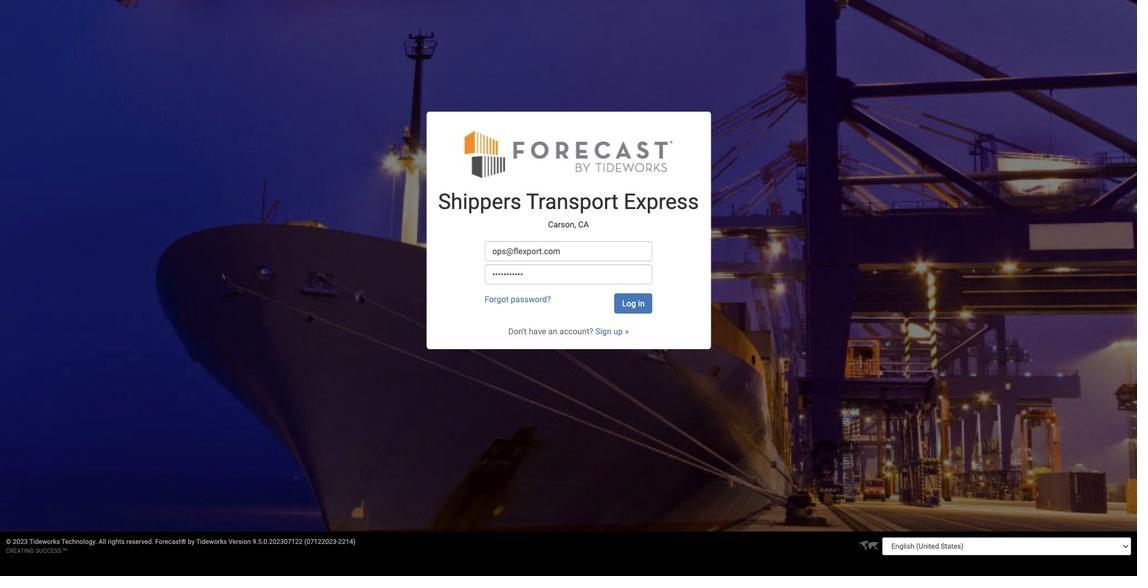 Task type: locate. For each thing, give the bounding box(es) containing it.
express
[[624, 190, 699, 215]]

sign up » link
[[596, 327, 629, 336]]

0 horizontal spatial tideworks
[[29, 538, 60, 546]]

℠
[[63, 548, 67, 554]]

Email or username text field
[[485, 241, 653, 261]]

version
[[229, 538, 251, 546]]

forecast®
[[155, 538, 186, 546]]

tideworks up success
[[29, 538, 60, 546]]

1 horizontal spatial tideworks
[[196, 538, 227, 546]]

don't have an account? sign up »
[[509, 327, 629, 336]]

tideworks
[[29, 538, 60, 546], [196, 538, 227, 546]]

password?
[[511, 295, 551, 304]]

account?
[[560, 327, 594, 336]]

don't
[[509, 327, 527, 336]]

9.5.0.202307122
[[253, 538, 303, 546]]

creating
[[6, 548, 34, 554]]

in
[[639, 299, 645, 308]]

tideworks right by in the left bottom of the page
[[196, 538, 227, 546]]

© 2023 tideworks technology. all rights reserved. forecast® by tideworks version 9.5.0.202307122 (07122023-2214) creating success ℠
[[6, 538, 356, 554]]

forgot password? link
[[485, 295, 551, 304]]

transport
[[527, 190, 619, 215]]

success
[[35, 548, 61, 554]]



Task type: describe. For each thing, give the bounding box(es) containing it.
carson,
[[548, 220, 577, 229]]

reserved.
[[126, 538, 154, 546]]

sign
[[596, 327, 612, 336]]

log
[[623, 299, 637, 308]]

2 tideworks from the left
[[196, 538, 227, 546]]

an
[[549, 327, 558, 336]]

1 tideworks from the left
[[29, 538, 60, 546]]

log in button
[[615, 294, 653, 314]]

forgot password? log in
[[485, 295, 645, 308]]

©
[[6, 538, 11, 546]]

ca
[[579, 220, 589, 229]]

by
[[188, 538, 195, 546]]

Password password field
[[485, 264, 653, 285]]

2023
[[13, 538, 28, 546]]

forgot
[[485, 295, 509, 304]]

forecast® by tideworks image
[[465, 130, 673, 179]]

have
[[529, 327, 547, 336]]

(07122023-
[[304, 538, 338, 546]]

2214)
[[338, 538, 356, 546]]

rights
[[108, 538, 125, 546]]

up
[[614, 327, 623, 336]]

all
[[99, 538, 106, 546]]

technology.
[[62, 538, 97, 546]]

shippers transport express carson, ca
[[439, 190, 699, 229]]

shippers
[[439, 190, 522, 215]]

»
[[625, 327, 629, 336]]



